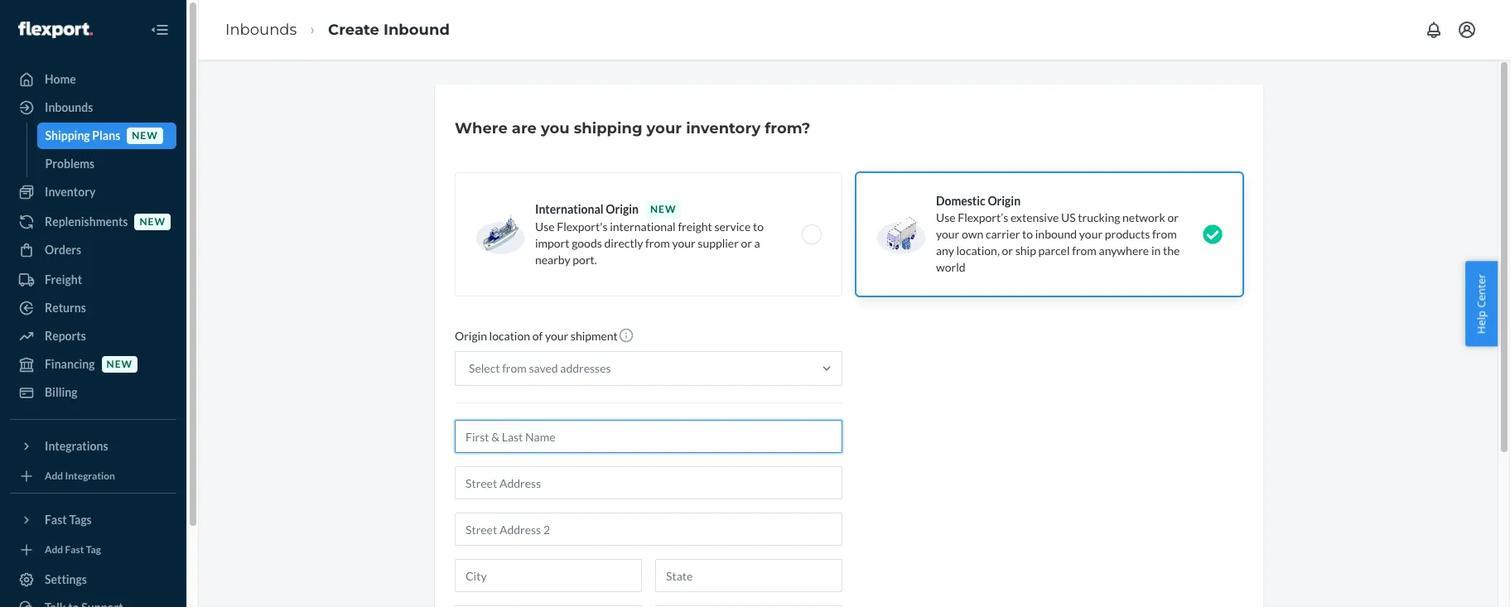 Task type: locate. For each thing, give the bounding box(es) containing it.
your
[[647, 119, 682, 138], [936, 227, 959, 241], [1079, 227, 1103, 241], [672, 236, 695, 250], [545, 329, 568, 343]]

help
[[1474, 310, 1489, 334]]

use inside the domestic origin use flexport's extensive us trucking network or your own carrier to inbound your products from any location, or ship parcel from anywhere in the world
[[936, 210, 956, 224]]

0 vertical spatial inbounds
[[225, 20, 297, 39]]

new down reports link
[[107, 358, 133, 371]]

origin up the 'select'
[[455, 329, 487, 343]]

origin location of your shipment
[[455, 329, 618, 343]]

new for replenishments
[[140, 216, 166, 228]]

your down freight
[[672, 236, 695, 250]]

0 vertical spatial fast
[[45, 513, 67, 527]]

reports
[[45, 329, 86, 343]]

use up import
[[535, 220, 555, 234]]

problems
[[45, 157, 95, 171]]

in
[[1151, 244, 1161, 258]]

your right shipping
[[647, 119, 682, 138]]

0 horizontal spatial inbounds link
[[10, 94, 176, 121]]

use
[[936, 210, 956, 224], [535, 220, 555, 234]]

service
[[714, 220, 751, 234]]

problems link
[[37, 151, 176, 177]]

new for financing
[[107, 358, 133, 371]]

inbounds
[[225, 20, 297, 39], [45, 100, 93, 114]]

inventory link
[[10, 179, 176, 205]]

fast left "tags"
[[45, 513, 67, 527]]

create inbound
[[328, 20, 450, 39]]

or down carrier
[[1002, 244, 1013, 258]]

1 vertical spatial inbounds
[[45, 100, 93, 114]]

tags
[[69, 513, 92, 527]]

1 horizontal spatial inbounds
[[225, 20, 297, 39]]

add fast tag
[[45, 544, 101, 556]]

us
[[1061, 210, 1076, 224]]

select
[[469, 361, 500, 375]]

1 vertical spatial add
[[45, 544, 63, 556]]

0 vertical spatial add
[[45, 470, 63, 482]]

returns link
[[10, 295, 176, 321]]

add inside "link"
[[45, 544, 63, 556]]

new right plans on the left top
[[132, 130, 158, 142]]

fast tags
[[45, 513, 92, 527]]

0 horizontal spatial use
[[535, 220, 555, 234]]

close navigation image
[[150, 20, 170, 40]]

fast left tag
[[65, 544, 84, 556]]

international
[[610, 220, 676, 234]]

0 horizontal spatial or
[[741, 236, 752, 250]]

integration
[[65, 470, 115, 482]]

1 horizontal spatial use
[[936, 210, 956, 224]]

new up international at left
[[650, 203, 676, 215]]

world
[[936, 260, 965, 274]]

add left the integration
[[45, 470, 63, 482]]

add integration link
[[10, 466, 176, 486]]

2 horizontal spatial origin
[[988, 194, 1021, 208]]

domestic origin use flexport's extensive us trucking network or your own carrier to inbound your products from any location, or ship parcel from anywhere in the world
[[936, 194, 1180, 274]]

new up orders link
[[140, 216, 166, 228]]

create inbound link
[[328, 20, 450, 39]]

origin up flexport's in the top of the page
[[988, 194, 1021, 208]]

add up settings
[[45, 544, 63, 556]]

shipping
[[574, 119, 642, 138]]

fast inside "dropdown button"
[[45, 513, 67, 527]]

origin
[[988, 194, 1021, 208], [606, 202, 639, 216], [455, 329, 487, 343]]

to inside use flexport's international freight service to import goods directly from your supplier or a nearby port.
[[753, 220, 764, 234]]

fast tags button
[[10, 507, 176, 533]]

any
[[936, 244, 954, 258]]

or
[[1168, 210, 1179, 224], [741, 236, 752, 250], [1002, 244, 1013, 258]]

inventory
[[686, 119, 761, 138]]

open notifications image
[[1424, 20, 1444, 40]]

international origin
[[535, 202, 639, 216]]

1 add from the top
[[45, 470, 63, 482]]

1 vertical spatial fast
[[65, 544, 84, 556]]

flexport's
[[958, 210, 1008, 224]]

fast
[[45, 513, 67, 527], [65, 544, 84, 556]]

2 add from the top
[[45, 544, 63, 556]]

from inside use flexport's international freight service to import goods directly from your supplier or a nearby port.
[[645, 236, 670, 250]]

from down international at left
[[645, 236, 670, 250]]

use down domestic
[[936, 210, 956, 224]]

1 horizontal spatial to
[[1022, 227, 1033, 241]]

to up a
[[753, 220, 764, 234]]

shipment
[[571, 329, 618, 343]]

use inside use flexport's international freight service to import goods directly from your supplier or a nearby port.
[[535, 220, 555, 234]]

origin up international at left
[[606, 202, 639, 216]]

home
[[45, 72, 76, 86]]

network
[[1122, 210, 1165, 224]]

origin inside the domestic origin use flexport's extensive us trucking network or your own carrier to inbound your products from any location, or ship parcel from anywhere in the world
[[988, 194, 1021, 208]]

new for shipping plans
[[132, 130, 158, 142]]

origin for domestic
[[988, 194, 1021, 208]]

or right "network"
[[1168, 210, 1179, 224]]

domestic
[[936, 194, 985, 208]]

new
[[132, 130, 158, 142], [650, 203, 676, 215], [140, 216, 166, 228], [107, 358, 133, 371]]

the
[[1163, 244, 1180, 258]]

ship
[[1015, 244, 1036, 258]]

a
[[754, 236, 760, 250]]

supplier
[[698, 236, 739, 250]]

your inside use flexport's international freight service to import goods directly from your supplier or a nearby port.
[[672, 236, 695, 250]]

of
[[532, 329, 543, 343]]

add for add fast tag
[[45, 544, 63, 556]]

1 horizontal spatial inbounds link
[[225, 20, 297, 39]]

are
[[512, 119, 537, 138]]

your up any
[[936, 227, 959, 241]]

Street Address text field
[[455, 466, 842, 499]]

to up ship
[[1022, 227, 1033, 241]]

1 horizontal spatial origin
[[606, 202, 639, 216]]

help center button
[[1466, 261, 1498, 346]]

or left a
[[741, 236, 752, 250]]

from
[[1152, 227, 1177, 241], [645, 236, 670, 250], [1072, 244, 1097, 258], [502, 361, 527, 375]]

use flexport's international freight service to import goods directly from your supplier or a nearby port.
[[535, 220, 764, 267]]

freight
[[678, 220, 712, 234]]

import
[[535, 236, 569, 250]]

inbounds link
[[225, 20, 297, 39], [10, 94, 176, 121]]

to
[[753, 220, 764, 234], [1022, 227, 1033, 241]]

goods
[[572, 236, 602, 250]]

shipping
[[45, 128, 90, 142]]

1 horizontal spatial or
[[1002, 244, 1013, 258]]

add
[[45, 470, 63, 482], [45, 544, 63, 556]]

help center
[[1474, 273, 1489, 334]]

0 vertical spatial inbounds link
[[225, 20, 297, 39]]

0 horizontal spatial to
[[753, 220, 764, 234]]

extensive
[[1010, 210, 1059, 224]]

carrier
[[986, 227, 1020, 241]]

your down trucking
[[1079, 227, 1103, 241]]

or inside use flexport's international freight service to import goods directly from your supplier or a nearby port.
[[741, 236, 752, 250]]

products
[[1105, 227, 1150, 241]]

returns
[[45, 301, 86, 315]]

flexport's
[[557, 220, 608, 234]]

plans
[[92, 128, 120, 142]]



Task type: describe. For each thing, give the bounding box(es) containing it.
freight
[[45, 273, 82, 287]]

0 horizontal spatial inbounds
[[45, 100, 93, 114]]

home link
[[10, 66, 176, 93]]

location
[[489, 329, 530, 343]]

port.
[[573, 253, 597, 267]]

inbound
[[384, 20, 450, 39]]

your right the of on the bottom
[[545, 329, 568, 343]]

financing
[[45, 357, 95, 371]]

1 vertical spatial inbounds link
[[10, 94, 176, 121]]

from up the the at the top of page
[[1152, 227, 1177, 241]]

from left saved
[[502, 361, 527, 375]]

where
[[455, 119, 508, 138]]

new for international origin
[[650, 203, 676, 215]]

from?
[[765, 119, 810, 138]]

2 horizontal spatial or
[[1168, 210, 1179, 224]]

billing link
[[10, 379, 176, 406]]

inventory
[[45, 185, 96, 199]]

ZIP Code text field
[[655, 606, 842, 607]]

breadcrumbs navigation
[[212, 6, 463, 54]]

to inside the domestic origin use flexport's extensive us trucking network or your own carrier to inbound your products from any location, or ship parcel from anywhere in the world
[[1022, 227, 1033, 241]]

billing
[[45, 385, 77, 399]]

reports link
[[10, 323, 176, 350]]

location,
[[956, 244, 1000, 258]]

directly
[[604, 236, 643, 250]]

shipping plans
[[45, 128, 120, 142]]

State text field
[[655, 559, 842, 592]]

you
[[541, 119, 570, 138]]

Street Address 2 text field
[[455, 513, 842, 546]]

center
[[1474, 273, 1489, 307]]

tag
[[86, 544, 101, 556]]

flexport logo image
[[18, 21, 93, 38]]

create
[[328, 20, 379, 39]]

saved
[[529, 361, 558, 375]]

where are you shipping your inventory from?
[[455, 119, 810, 138]]

anywhere
[[1099, 244, 1149, 258]]

orders
[[45, 243, 81, 257]]

select from saved addresses
[[469, 361, 611, 375]]

add for add integration
[[45, 470, 63, 482]]

City text field
[[455, 559, 642, 592]]

international
[[535, 202, 603, 216]]

freight link
[[10, 267, 176, 293]]

add fast tag link
[[10, 540, 176, 560]]

Country text field
[[455, 606, 642, 607]]

replenishments
[[45, 215, 128, 229]]

addresses
[[560, 361, 611, 375]]

integrations
[[45, 439, 108, 453]]

parcel
[[1038, 244, 1070, 258]]

settings
[[45, 572, 87, 586]]

inbound
[[1035, 227, 1077, 241]]

0 horizontal spatial origin
[[455, 329, 487, 343]]

origin for international
[[606, 202, 639, 216]]

integrations button
[[10, 433, 176, 460]]

fast inside "link"
[[65, 544, 84, 556]]

settings link
[[10, 567, 176, 593]]

trucking
[[1078, 210, 1120, 224]]

nearby
[[535, 253, 570, 267]]

First & Last Name text field
[[455, 420, 842, 453]]

add integration
[[45, 470, 115, 482]]

orders link
[[10, 237, 176, 263]]

own
[[962, 227, 983, 241]]

check circle image
[[1203, 224, 1223, 244]]

inbounds inside breadcrumbs navigation
[[225, 20, 297, 39]]

open account menu image
[[1457, 20, 1477, 40]]

from right parcel
[[1072, 244, 1097, 258]]



